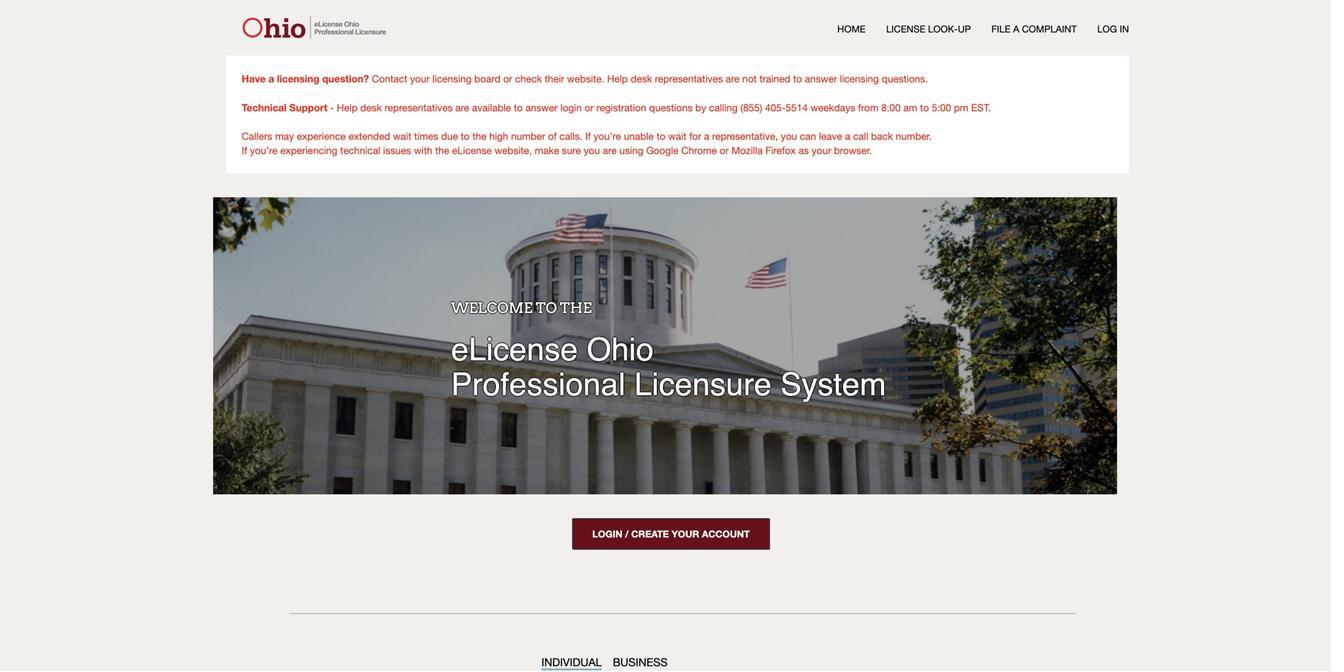Task type: locate. For each thing, give the bounding box(es) containing it.
1 vertical spatial answer
[[526, 102, 558, 113]]

1 vertical spatial are
[[456, 102, 469, 113]]

have a licensing question? contact your licensing board or check their website. help desk representatives are not trained to answer licensing questions.
[[242, 73, 928, 84]]

1 vertical spatial elicense
[[451, 331, 578, 368]]

answer
[[805, 73, 837, 84], [526, 102, 558, 113]]

elicense ohio professional licensure image
[[237, 16, 396, 40]]

2 horizontal spatial are
[[726, 73, 740, 84]]

elicense
[[452, 145, 492, 156], [451, 331, 578, 368]]

0 horizontal spatial licensing
[[277, 73, 320, 84]]

elicense inside callers may experience extended wait times due to the high number of calls. if you're unable to wait for a representative, you can leave a call back number. if you're experiencing technical issues with the elicense website, make sure you are using google chrome or mozilla firefox as your browser.
[[452, 145, 492, 156]]

1 horizontal spatial are
[[603, 145, 617, 156]]

or left mozilla
[[720, 145, 729, 156]]

are inside have a licensing question? contact your licensing board or check their website. help desk representatives are not trained to answer licensing questions.
[[726, 73, 740, 84]]

1 horizontal spatial the
[[473, 130, 487, 142]]

1 vertical spatial the
[[435, 145, 449, 156]]

0 vertical spatial the
[[473, 130, 487, 142]]

are left using
[[603, 145, 617, 156]]

the up ohio
[[560, 299, 592, 317]]

license look-up
[[887, 23, 971, 34]]

you're down callers
[[250, 145, 278, 156]]

with
[[414, 145, 433, 156]]

to right due
[[461, 130, 470, 142]]

wait left "for"
[[669, 130, 687, 142]]

0 horizontal spatial are
[[456, 102, 469, 113]]

the left high
[[473, 130, 487, 142]]

1 vertical spatial if
[[242, 145, 247, 156]]

0 vertical spatial your
[[410, 73, 430, 84]]

1 wait from the left
[[393, 130, 412, 142]]

welcome
[[451, 299, 533, 317]]

are
[[726, 73, 740, 84], [456, 102, 469, 113], [603, 145, 617, 156]]

home
[[838, 23, 866, 34]]

1 vertical spatial your
[[812, 145, 832, 156]]

license look-up link
[[887, 22, 971, 36]]

0 vertical spatial or
[[503, 73, 513, 84]]

you up the firefox
[[781, 130, 797, 142]]

callers may experience extended wait times due to the high number of calls. if you're unable to wait for a representative, you can leave a call back number. if you're experiencing technical issues with the elicense website, make sure you are using google chrome or mozilla firefox as your browser.
[[242, 130, 932, 156]]

you right 'sure'
[[584, 145, 600, 156]]

0 vertical spatial help
[[607, 73, 628, 84]]

0 vertical spatial you're
[[594, 130, 621, 142]]

0 vertical spatial elicense
[[452, 145, 492, 156]]

0 vertical spatial are
[[726, 73, 740, 84]]

0 horizontal spatial or
[[503, 73, 513, 84]]

complaint
[[1022, 23, 1077, 34]]

licensing up "support"
[[277, 73, 320, 84]]

1 horizontal spatial you
[[781, 130, 797, 142]]

or right login
[[585, 102, 594, 113]]

check
[[515, 73, 542, 84]]

licensing left "board"
[[433, 73, 472, 84]]

to right trained
[[794, 73, 802, 84]]

representatives up "by"
[[655, 73, 723, 84]]

not
[[743, 73, 757, 84]]

sure
[[562, 145, 581, 156]]

callers
[[242, 130, 272, 142]]

representatives inside technical support - help desk representatives are available to answer login or registration questions by calling (855) 405-5514 weekdays from 8:00 am to 5:00 pm est.
[[385, 102, 453, 113]]

from
[[858, 102, 879, 113]]

licensing up from
[[840, 73, 879, 84]]

desk
[[631, 73, 652, 84], [360, 102, 382, 113]]

business
[[613, 656, 668, 669]]

representatives
[[655, 73, 723, 84], [385, 102, 453, 113]]

representatives up times
[[385, 102, 453, 113]]

to up "google"
[[657, 130, 666, 142]]

file a complaint link
[[992, 22, 1077, 36]]

0 vertical spatial representatives
[[655, 73, 723, 84]]

wait
[[393, 130, 412, 142], [669, 130, 687, 142]]

website,
[[495, 145, 532, 156]]

board
[[475, 73, 501, 84]]

elicense down due
[[452, 145, 492, 156]]

1 horizontal spatial representatives
[[655, 73, 723, 84]]

licensing
[[277, 73, 320, 84], [433, 73, 472, 84], [840, 73, 879, 84]]

unable
[[624, 130, 654, 142]]

0 horizontal spatial you
[[584, 145, 600, 156]]

the down due
[[435, 145, 449, 156]]

1 horizontal spatial answer
[[805, 73, 837, 84]]

0 vertical spatial desk
[[631, 73, 652, 84]]

log
[[1098, 23, 1118, 34]]

help inside technical support - help desk representatives are available to answer login or registration questions by calling (855) 405-5514 weekdays from 8:00 am to 5:00 pm est.
[[337, 102, 358, 113]]

times
[[414, 130, 439, 142]]

your inside have a licensing question? contact your licensing board or check their website. help desk representatives are not trained to answer licensing questions.
[[410, 73, 430, 84]]

0 horizontal spatial your
[[410, 73, 430, 84]]

(855)
[[741, 102, 763, 113]]

registration
[[597, 102, 647, 113]]

are left not
[[726, 73, 740, 84]]

0 vertical spatial answer
[[805, 73, 837, 84]]

or
[[503, 73, 513, 84], [585, 102, 594, 113], [720, 145, 729, 156]]

the
[[473, 130, 487, 142], [435, 145, 449, 156], [560, 299, 592, 317]]

technical support - help desk representatives are available to answer login or registration questions by calling (855) 405-5514 weekdays from 8:00 am to 5:00 pm est.
[[242, 101, 992, 113]]

help
[[607, 73, 628, 84], [337, 102, 358, 113]]

questions
[[649, 102, 693, 113]]

may
[[275, 130, 294, 142]]

1 horizontal spatial your
[[812, 145, 832, 156]]

your down the leave
[[812, 145, 832, 156]]

log in
[[1098, 23, 1129, 34]]

to
[[794, 73, 802, 84], [514, 102, 523, 113], [920, 102, 929, 113], [461, 130, 470, 142], [657, 130, 666, 142], [536, 299, 557, 317]]

answer up weekdays in the top of the page
[[805, 73, 837, 84]]

1 horizontal spatial wait
[[669, 130, 687, 142]]

login  /  create your account
[[593, 529, 750, 540]]

licensure
[[634, 366, 772, 402]]

1 vertical spatial you
[[584, 145, 600, 156]]

your
[[410, 73, 430, 84], [812, 145, 832, 156]]

file
[[992, 23, 1011, 34]]

answer left login
[[526, 102, 558, 113]]

weekdays
[[811, 102, 856, 113]]

you're
[[594, 130, 621, 142], [250, 145, 278, 156]]

desk up "registration"
[[631, 73, 652, 84]]

desk inside have a licensing question? contact your licensing board or check their website. help desk representatives are not trained to answer licensing questions.
[[631, 73, 652, 84]]

0 horizontal spatial if
[[242, 145, 247, 156]]

1 vertical spatial desk
[[360, 102, 382, 113]]

to right welcome
[[536, 299, 557, 317]]

help up technical support - help desk representatives are available to answer login or registration questions by calling (855) 405-5514 weekdays from 8:00 am to 5:00 pm est.
[[607, 73, 628, 84]]

0 vertical spatial if
[[585, 130, 591, 142]]

1 vertical spatial representatives
[[385, 102, 453, 113]]

elicense down welcome to the
[[451, 331, 578, 368]]

1 vertical spatial help
[[337, 102, 358, 113]]

if right calls.
[[585, 130, 591, 142]]

2 horizontal spatial licensing
[[840, 73, 879, 84]]

in
[[1120, 23, 1129, 34]]

or right "board"
[[503, 73, 513, 84]]

leave
[[819, 130, 843, 142]]

question?
[[322, 73, 369, 84]]

2 horizontal spatial the
[[560, 299, 592, 317]]

elicense inside "elicense ohio professional licensure system"
[[451, 331, 578, 368]]

business link
[[613, 656, 668, 669]]

a right file
[[1014, 23, 1020, 34]]

0 horizontal spatial answer
[[526, 102, 558, 113]]

1 horizontal spatial help
[[607, 73, 628, 84]]

0 horizontal spatial wait
[[393, 130, 412, 142]]

mozilla
[[732, 145, 763, 156]]

questions.
[[882, 73, 928, 84]]

desk inside technical support - help desk representatives are available to answer login or registration questions by calling (855) 405-5514 weekdays from 8:00 am to 5:00 pm est.
[[360, 102, 382, 113]]

high
[[489, 130, 508, 142]]

calls.
[[560, 130, 583, 142]]

desk up extended
[[360, 102, 382, 113]]

are left available
[[456, 102, 469, 113]]

your right contact
[[410, 73, 430, 84]]

can
[[800, 130, 816, 142]]

help right "-"
[[337, 102, 358, 113]]

1 vertical spatial or
[[585, 102, 594, 113]]

to inside have a licensing question? contact your licensing board or check their website. help desk representatives are not trained to answer licensing questions.
[[794, 73, 802, 84]]

2 vertical spatial or
[[720, 145, 729, 156]]

you're up using
[[594, 130, 621, 142]]

individual link
[[542, 656, 602, 671]]

wait up issues
[[393, 130, 412, 142]]

or inside callers may experience extended wait times due to the high number of calls. if you're unable to wait for a representative, you can leave a call back number. if you're experiencing technical issues with the elicense website, make sure you are using google chrome or mozilla firefox as your browser.
[[720, 145, 729, 156]]

0 horizontal spatial desk
[[360, 102, 382, 113]]

login  /  create your account button
[[572, 518, 770, 550]]

1 vertical spatial you're
[[250, 145, 278, 156]]

0 horizontal spatial help
[[337, 102, 358, 113]]

1 horizontal spatial you're
[[594, 130, 621, 142]]

1 horizontal spatial or
[[585, 102, 594, 113]]

if down callers
[[242, 145, 247, 156]]

est.
[[972, 102, 992, 113]]

number.
[[896, 130, 932, 142]]

1 horizontal spatial desk
[[631, 73, 652, 84]]

experiencing
[[280, 145, 338, 156]]

home link
[[838, 22, 866, 36]]

technical
[[242, 101, 287, 113]]

2 horizontal spatial or
[[720, 145, 729, 156]]

file a complaint
[[992, 23, 1077, 34]]

2 vertical spatial are
[[603, 145, 617, 156]]

0 horizontal spatial representatives
[[385, 102, 453, 113]]

of
[[548, 130, 557, 142]]



Task type: describe. For each thing, give the bounding box(es) containing it.
back
[[871, 130, 893, 142]]

number
[[511, 130, 546, 142]]

firefox
[[766, 145, 796, 156]]

2 wait from the left
[[669, 130, 687, 142]]

professional
[[451, 366, 626, 402]]

answer inside have a licensing question? contact your licensing board or check their website. help desk representatives are not trained to answer licensing questions.
[[805, 73, 837, 84]]

a right have
[[269, 73, 274, 84]]

to right am
[[920, 102, 929, 113]]

a left call
[[845, 130, 851, 142]]

for
[[690, 130, 702, 142]]

available
[[472, 102, 511, 113]]

individual
[[542, 656, 602, 669]]

their
[[545, 73, 565, 84]]

license
[[887, 23, 926, 34]]

are inside technical support - help desk representatives are available to answer login or registration questions by calling (855) 405-5514 weekdays from 8:00 am to 5:00 pm est.
[[456, 102, 469, 113]]

experience
[[297, 130, 346, 142]]

ohio
[[587, 331, 654, 368]]

system
[[781, 366, 886, 402]]

account
[[702, 529, 750, 540]]

login
[[561, 102, 582, 113]]

0 horizontal spatial the
[[435, 145, 449, 156]]

make
[[535, 145, 559, 156]]

405-
[[765, 102, 786, 113]]

welcome to the
[[451, 299, 592, 317]]

trained
[[760, 73, 791, 84]]

browser.
[[834, 145, 872, 156]]

help inside have a licensing question? contact your licensing board or check their website. help desk representatives are not trained to answer licensing questions.
[[607, 73, 628, 84]]

5:00
[[932, 102, 952, 113]]

issues
[[383, 145, 411, 156]]

elicense ohio professional licensure system
[[451, 331, 886, 402]]

/
[[625, 529, 629, 540]]

call
[[853, 130, 869, 142]]

log in link
[[1098, 22, 1129, 36]]

website.
[[567, 73, 605, 84]]

up
[[958, 23, 971, 34]]

support
[[289, 101, 328, 113]]

8:00
[[882, 102, 901, 113]]

look-
[[928, 23, 958, 34]]

login
[[593, 529, 623, 540]]

google
[[646, 145, 679, 156]]

or inside have a licensing question? contact your licensing board or check their website. help desk representatives are not trained to answer licensing questions.
[[503, 73, 513, 84]]

calling
[[709, 102, 738, 113]]

5514
[[786, 102, 808, 113]]

technical
[[340, 145, 380, 156]]

have
[[242, 73, 266, 84]]

due
[[441, 130, 458, 142]]

are inside callers may experience extended wait times due to the high number of calls. if you're unable to wait for a representative, you can leave a call back number. if you're experiencing technical issues with the elicense website, make sure you are using google chrome or mozilla firefox as your browser.
[[603, 145, 617, 156]]

your
[[672, 529, 700, 540]]

0 horizontal spatial you're
[[250, 145, 278, 156]]

chrome
[[682, 145, 717, 156]]

create
[[632, 529, 669, 540]]

your inside callers may experience extended wait times due to the high number of calls. if you're unable to wait for a representative, you can leave a call back number. if you're experiencing technical issues with the elicense website, make sure you are using google chrome or mozilla firefox as your browser.
[[812, 145, 832, 156]]

extended
[[349, 130, 390, 142]]

1 horizontal spatial licensing
[[433, 73, 472, 84]]

answer inside technical support - help desk representatives are available to answer login or registration questions by calling (855) 405-5514 weekdays from 8:00 am to 5:00 pm est.
[[526, 102, 558, 113]]

using
[[620, 145, 644, 156]]

0 vertical spatial you
[[781, 130, 797, 142]]

representative,
[[713, 130, 778, 142]]

by
[[696, 102, 707, 113]]

am
[[904, 102, 918, 113]]

representatives inside have a licensing question? contact your licensing board or check their website. help desk representatives are not trained to answer licensing questions.
[[655, 73, 723, 84]]

pm
[[954, 102, 969, 113]]

1 horizontal spatial if
[[585, 130, 591, 142]]

contact
[[372, 73, 407, 84]]

or inside technical support - help desk representatives are available to answer login or registration questions by calling (855) 405-5514 weekdays from 8:00 am to 5:00 pm est.
[[585, 102, 594, 113]]

a right "for"
[[704, 130, 710, 142]]

2 vertical spatial the
[[560, 299, 592, 317]]

to right available
[[514, 102, 523, 113]]

as
[[799, 145, 809, 156]]

-
[[330, 102, 334, 113]]



Task type: vqa. For each thing, say whether or not it's contained in the screenshot.
the board's
no



